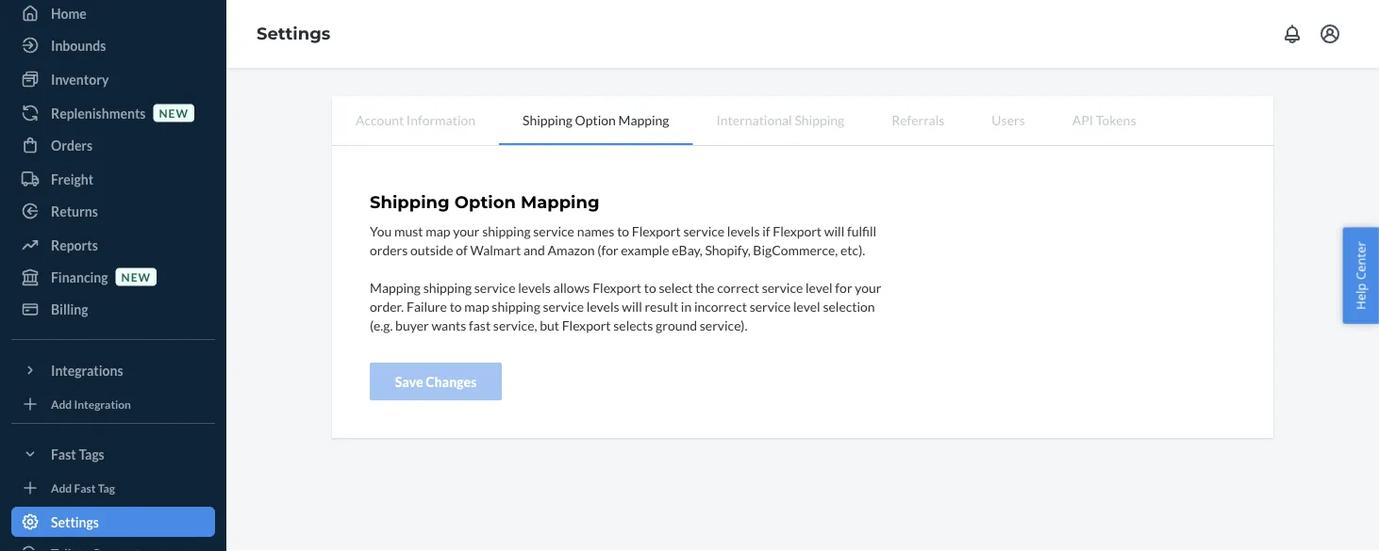 Task type: locate. For each thing, give the bounding box(es) containing it.
add inside add integration link
[[51, 398, 72, 411]]

shopify,
[[705, 242, 751, 258]]

shipping
[[523, 112, 573, 128], [795, 112, 845, 128], [370, 192, 450, 213]]

you must map your shipping service names to flexport service levels if flexport will fulfill orders outside of walmart and amazon (for example ebay, shopify, bigcommerce, etc).
[[370, 223, 877, 258]]

fast
[[469, 317, 491, 333]]

1 horizontal spatial option
[[575, 112, 616, 128]]

levels up selects
[[587, 298, 620, 314]]

new
[[159, 106, 189, 120], [121, 270, 151, 284]]

shipping up walmart
[[482, 223, 531, 239]]

flexport
[[632, 223, 681, 239], [773, 223, 822, 239], [593, 280, 642, 296], [562, 317, 611, 333]]

1 horizontal spatial new
[[159, 106, 189, 120]]

open notifications image
[[1281, 23, 1304, 45]]

will up selects
[[622, 298, 642, 314]]

tokens
[[1096, 112, 1137, 128]]

(e.g.
[[370, 317, 393, 333]]

0 vertical spatial shipping option mapping
[[523, 112, 669, 128]]

api tokens tab
[[1049, 96, 1160, 143]]

map
[[426, 223, 451, 239], [465, 298, 489, 314]]

0 vertical spatial mapping
[[619, 112, 669, 128]]

1 vertical spatial mapping
[[521, 192, 600, 213]]

add left integration
[[51, 398, 72, 411]]

home
[[51, 5, 87, 21]]

service down bigcommerce,
[[762, 280, 803, 296]]

0 vertical spatial levels
[[727, 223, 760, 239]]

1 vertical spatial levels
[[518, 280, 551, 296]]

referrals tab
[[868, 96, 968, 143]]

1 vertical spatial fast
[[74, 482, 96, 495]]

will up 'etc).'
[[824, 223, 845, 239]]

buyer
[[395, 317, 429, 333]]

inventory
[[51, 71, 109, 87]]

billing link
[[11, 294, 215, 325]]

integrations
[[51, 363, 123, 379]]

1 vertical spatial add
[[51, 482, 72, 495]]

1 vertical spatial will
[[622, 298, 642, 314]]

shipping
[[482, 223, 531, 239], [423, 280, 472, 296], [492, 298, 540, 314]]

flexport up bigcommerce,
[[773, 223, 822, 239]]

1 horizontal spatial map
[[465, 298, 489, 314]]

1 horizontal spatial levels
[[587, 298, 620, 314]]

2 horizontal spatial shipping
[[795, 112, 845, 128]]

walmart
[[470, 242, 521, 258]]

api tokens
[[1073, 112, 1137, 128]]

add inside add fast tag 'link'
[[51, 482, 72, 495]]

(for
[[598, 242, 619, 258]]

1 horizontal spatial your
[[855, 280, 882, 296]]

0 vertical spatial new
[[159, 106, 189, 120]]

0 horizontal spatial levels
[[518, 280, 551, 296]]

0 vertical spatial option
[[575, 112, 616, 128]]

0 vertical spatial settings link
[[257, 23, 331, 44]]

to up the result
[[644, 280, 656, 296]]

1 horizontal spatial to
[[617, 223, 630, 239]]

service
[[533, 223, 575, 239], [684, 223, 725, 239], [474, 280, 516, 296], [762, 280, 803, 296], [543, 298, 584, 314], [750, 298, 791, 314]]

fast left tag
[[74, 482, 96, 495]]

shipping option mapping inside "shipping option mapping" tab
[[523, 112, 669, 128]]

option inside tab
[[575, 112, 616, 128]]

level
[[806, 280, 833, 296], [794, 298, 821, 314]]

fast left "tags"
[[51, 447, 76, 463]]

1 vertical spatial to
[[644, 280, 656, 296]]

1 vertical spatial your
[[855, 280, 882, 296]]

returns
[[51, 203, 98, 219]]

settings
[[257, 23, 331, 44], [51, 515, 99, 531]]

levels left allows
[[518, 280, 551, 296]]

1 vertical spatial shipping option mapping
[[370, 192, 600, 213]]

your up of
[[453, 223, 480, 239]]

1 vertical spatial level
[[794, 298, 821, 314]]

tab list
[[332, 96, 1274, 146]]

0 vertical spatial shipping
[[482, 223, 531, 239]]

home link
[[11, 0, 215, 28]]

to
[[617, 223, 630, 239], [644, 280, 656, 296], [450, 298, 462, 314]]

2 vertical spatial levels
[[587, 298, 620, 314]]

new for replenishments
[[159, 106, 189, 120]]

shipping up service,
[[492, 298, 540, 314]]

shipping up the failure
[[423, 280, 472, 296]]

international shipping tab
[[693, 96, 868, 143]]

for
[[835, 280, 853, 296]]

help center
[[1353, 242, 1370, 310]]

2 add from the top
[[51, 482, 72, 495]]

1 horizontal spatial mapping
[[521, 192, 600, 213]]

1 add from the top
[[51, 398, 72, 411]]

0 vertical spatial add
[[51, 398, 72, 411]]

fast
[[51, 447, 76, 463], [74, 482, 96, 495]]

orders
[[370, 242, 408, 258]]

0 horizontal spatial your
[[453, 223, 480, 239]]

new up orders "link"
[[159, 106, 189, 120]]

1 vertical spatial map
[[465, 298, 489, 314]]

1 horizontal spatial shipping
[[523, 112, 573, 128]]

your inside mapping shipping service levels allows flexport to select the correct service level for your order.                 failure to map shipping service levels will result in incorrect service level selection (e.g. buyer wants fast service, but flexport selects ground service).
[[855, 280, 882, 296]]

service).
[[700, 317, 748, 333]]

changes
[[426, 374, 477, 390]]

2 horizontal spatial levels
[[727, 223, 760, 239]]

0 vertical spatial to
[[617, 223, 630, 239]]

0 horizontal spatial new
[[121, 270, 151, 284]]

add
[[51, 398, 72, 411], [51, 482, 72, 495]]

add for add fast tag
[[51, 482, 72, 495]]

flexport up the example
[[632, 223, 681, 239]]

service down allows
[[543, 298, 584, 314]]

will inside mapping shipping service levels allows flexport to select the correct service level for your order.                 failure to map shipping service levels will result in incorrect service level selection (e.g. buyer wants fast service, but flexport selects ground service).
[[622, 298, 642, 314]]

map up outside
[[426, 223, 451, 239]]

2 horizontal spatial to
[[644, 280, 656, 296]]

your right 'for'
[[855, 280, 882, 296]]

0 horizontal spatial mapping
[[370, 280, 421, 296]]

and
[[524, 242, 545, 258]]

international
[[717, 112, 792, 128]]

of
[[456, 242, 468, 258]]

add for add integration
[[51, 398, 72, 411]]

levels
[[727, 223, 760, 239], [518, 280, 551, 296], [587, 298, 620, 314]]

fast tags
[[51, 447, 104, 463]]

1 vertical spatial settings
[[51, 515, 99, 531]]

help center button
[[1343, 228, 1380, 324]]

international shipping
[[717, 112, 845, 128]]

0 horizontal spatial settings link
[[11, 508, 215, 538]]

to up wants
[[450, 298, 462, 314]]

2 vertical spatial mapping
[[370, 280, 421, 296]]

level left selection
[[794, 298, 821, 314]]

0 horizontal spatial will
[[622, 298, 642, 314]]

bigcommerce,
[[753, 242, 838, 258]]

outside
[[410, 242, 454, 258]]

0 horizontal spatial map
[[426, 223, 451, 239]]

orders
[[51, 137, 93, 153]]

inbounds
[[51, 37, 106, 53]]

in
[[681, 298, 692, 314]]

service up ebay,
[[684, 223, 725, 239]]

flexport right but
[[562, 317, 611, 333]]

incorrect
[[694, 298, 747, 314]]

freight
[[51, 171, 93, 187]]

fast inside add fast tag 'link'
[[74, 482, 96, 495]]

1 vertical spatial settings link
[[11, 508, 215, 538]]

0 vertical spatial map
[[426, 223, 451, 239]]

0 vertical spatial will
[[824, 223, 845, 239]]

fulfill
[[847, 223, 877, 239]]

2 horizontal spatial mapping
[[619, 112, 669, 128]]

your inside you must map your shipping service names to flexport service levels if flexport will fulfill orders outside of walmart and amazon (for example ebay, shopify, bigcommerce, etc).
[[453, 223, 480, 239]]

api
[[1073, 112, 1094, 128]]

settings link
[[257, 23, 331, 44], [11, 508, 215, 538]]

0 vertical spatial fast
[[51, 447, 76, 463]]

add down the fast tags
[[51, 482, 72, 495]]

example
[[621, 242, 670, 258]]

1 horizontal spatial settings
[[257, 23, 331, 44]]

center
[[1353, 242, 1370, 280]]

users tab
[[968, 96, 1049, 143]]

new down the "reports" link
[[121, 270, 151, 284]]

0 vertical spatial level
[[806, 280, 833, 296]]

shipping option mapping
[[523, 112, 669, 128], [370, 192, 600, 213]]

if
[[763, 223, 770, 239]]

1 vertical spatial new
[[121, 270, 151, 284]]

help
[[1353, 284, 1370, 310]]

map up fast
[[465, 298, 489, 314]]

the
[[696, 280, 715, 296]]

levels inside you must map your shipping service names to flexport service levels if flexport will fulfill orders outside of walmart and amazon (for example ebay, shopify, bigcommerce, etc).
[[727, 223, 760, 239]]

mapping
[[619, 112, 669, 128], [521, 192, 600, 213], [370, 280, 421, 296]]

option
[[575, 112, 616, 128], [455, 192, 516, 213]]

levels left if
[[727, 223, 760, 239]]

your
[[453, 223, 480, 239], [855, 280, 882, 296]]

you
[[370, 223, 392, 239]]

1 horizontal spatial will
[[824, 223, 845, 239]]

to up (for
[[617, 223, 630, 239]]

integration
[[74, 398, 131, 411]]

1 vertical spatial option
[[455, 192, 516, 213]]

tags
[[79, 447, 104, 463]]

level left 'for'
[[806, 280, 833, 296]]

1 vertical spatial shipping
[[423, 280, 472, 296]]

2 vertical spatial to
[[450, 298, 462, 314]]

reports
[[51, 237, 98, 253]]

0 vertical spatial your
[[453, 223, 480, 239]]



Task type: describe. For each thing, give the bounding box(es) containing it.
selects
[[614, 317, 653, 333]]

ground
[[656, 317, 697, 333]]

inventory link
[[11, 64, 215, 94]]

add integration link
[[11, 393, 215, 416]]

selection
[[823, 298, 875, 314]]

to inside you must map your shipping service names to flexport service levels if flexport will fulfill orders outside of walmart and amazon (for example ebay, shopify, bigcommerce, etc).
[[617, 223, 630, 239]]

tag
[[98, 482, 115, 495]]

shipping inside you must map your shipping service names to flexport service levels if flexport will fulfill orders outside of walmart and amazon (for example ebay, shopify, bigcommerce, etc).
[[482, 223, 531, 239]]

integrations button
[[11, 356, 215, 386]]

billing
[[51, 301, 88, 318]]

orders link
[[11, 130, 215, 160]]

open account menu image
[[1319, 23, 1342, 45]]

tab list containing account information
[[332, 96, 1274, 146]]

service down walmart
[[474, 280, 516, 296]]

map inside mapping shipping service levels allows flexport to select the correct service level for your order.                 failure to map shipping service levels will result in incorrect service level selection (e.g. buyer wants fast service, but flexport selects ground service).
[[465, 298, 489, 314]]

result
[[645, 298, 679, 314]]

must
[[394, 223, 423, 239]]

replenishments
[[51, 105, 146, 121]]

referrals
[[892, 112, 945, 128]]

failure
[[407, 298, 447, 314]]

users
[[992, 112, 1025, 128]]

shipping option mapping tab
[[499, 96, 693, 145]]

2 vertical spatial shipping
[[492, 298, 540, 314]]

0 horizontal spatial shipping
[[370, 192, 450, 213]]

mapping shipping service levels allows flexport to select the correct service level for your order.                 failure to map shipping service levels will result in incorrect service level selection (e.g. buyer wants fast service, but flexport selects ground service).
[[370, 280, 882, 333]]

amazon
[[548, 242, 595, 258]]

add fast tag link
[[11, 477, 215, 500]]

inbounds link
[[11, 30, 215, 60]]

service down correct at right bottom
[[750, 298, 791, 314]]

mapping inside tab
[[619, 112, 669, 128]]

save changes
[[395, 374, 477, 390]]

0 horizontal spatial option
[[455, 192, 516, 213]]

service,
[[493, 317, 537, 333]]

account information tab
[[332, 96, 499, 143]]

but
[[540, 317, 560, 333]]

order.
[[370, 298, 404, 314]]

save
[[395, 374, 423, 390]]

financing
[[51, 269, 108, 285]]

will inside you must map your shipping service names to flexport service levels if flexport will fulfill orders outside of walmart and amazon (for example ebay, shopify, bigcommerce, etc).
[[824, 223, 845, 239]]

information
[[407, 112, 476, 128]]

account information
[[356, 112, 476, 128]]

select
[[659, 280, 693, 296]]

freight link
[[11, 164, 215, 194]]

account
[[356, 112, 404, 128]]

reports link
[[11, 230, 215, 260]]

save changes button
[[370, 363, 502, 401]]

wants
[[432, 317, 466, 333]]

0 vertical spatial settings
[[257, 23, 331, 44]]

ebay,
[[672, 242, 703, 258]]

flexport down (for
[[593, 280, 642, 296]]

1 horizontal spatial settings link
[[257, 23, 331, 44]]

allows
[[553, 280, 590, 296]]

add integration
[[51, 398, 131, 411]]

mapping inside mapping shipping service levels allows flexport to select the correct service level for your order.                 failure to map shipping service levels will result in incorrect service level selection (e.g. buyer wants fast service, but flexport selects ground service).
[[370, 280, 421, 296]]

correct
[[717, 280, 760, 296]]

etc).
[[841, 242, 866, 258]]

0 horizontal spatial to
[[450, 298, 462, 314]]

fast inside fast tags dropdown button
[[51, 447, 76, 463]]

returns link
[[11, 196, 215, 226]]

names
[[577, 223, 615, 239]]

0 horizontal spatial settings
[[51, 515, 99, 531]]

add fast tag
[[51, 482, 115, 495]]

fast tags button
[[11, 440, 215, 470]]

map inside you must map your shipping service names to flexport service levels if flexport will fulfill orders outside of walmart and amazon (for example ebay, shopify, bigcommerce, etc).
[[426, 223, 451, 239]]

new for financing
[[121, 270, 151, 284]]

service up amazon
[[533, 223, 575, 239]]



Task type: vqa. For each thing, say whether or not it's contained in the screenshot.
USERS
yes



